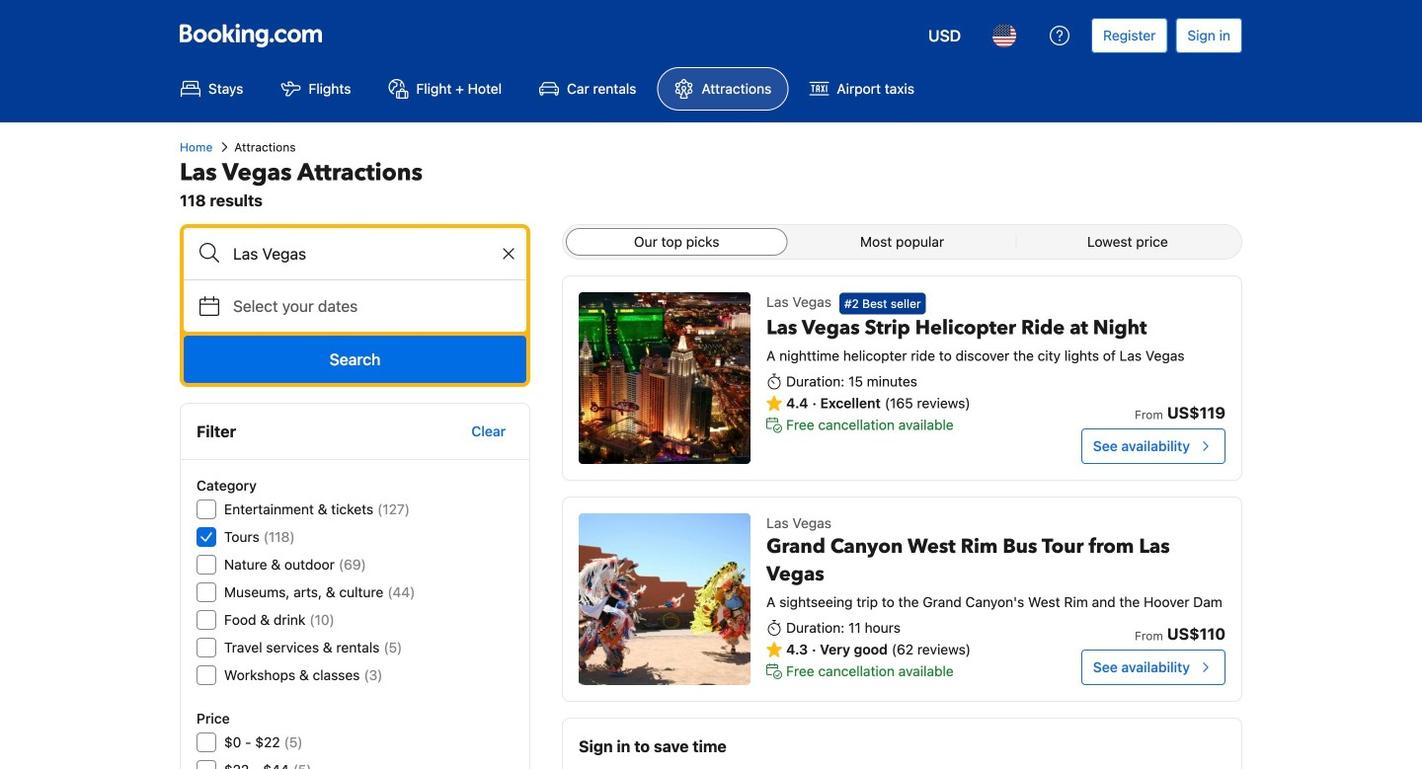 Task type: locate. For each thing, give the bounding box(es) containing it.
booking.com image
[[180, 24, 322, 47]]



Task type: vqa. For each thing, say whether or not it's contained in the screenshot.
many
no



Task type: describe. For each thing, give the bounding box(es) containing it.
grand canyon west rim bus tour from las vegas image
[[579, 514, 751, 685]]

las vegas strip helicopter ride at night image
[[579, 292, 751, 464]]

Where are you going? search field
[[184, 228, 527, 280]]



